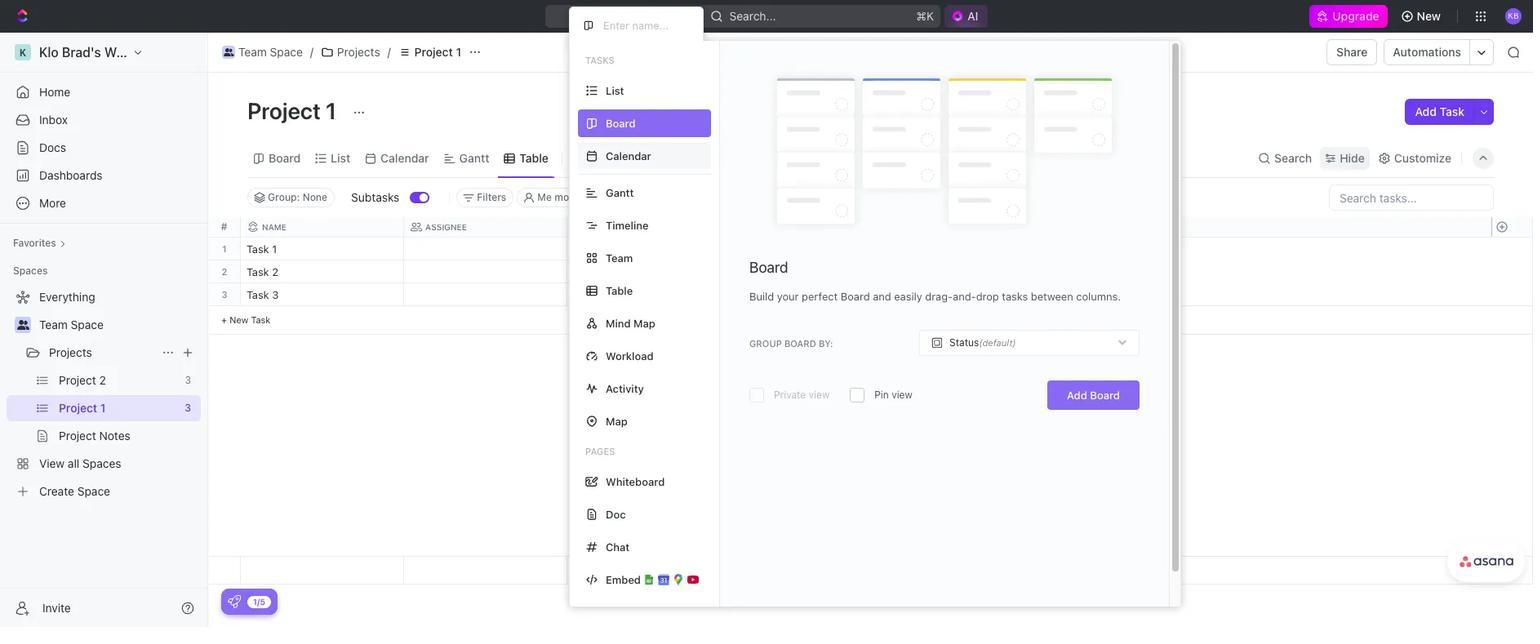 Task type: locate. For each thing, give the bounding box(es) containing it.
list up the subtasks button
[[331, 151, 351, 165]]

table up mind
[[606, 284, 633, 297]]

to do cell
[[568, 238, 731, 260], [568, 283, 731, 305]]

row group
[[208, 238, 241, 335], [241, 238, 1058, 335], [1492, 238, 1533, 335], [1492, 557, 1533, 584]]

task down the task 3
[[251, 314, 271, 325]]

gantt up timeline at left top
[[606, 186, 634, 199]]

view right pin
[[892, 389, 913, 401]]

0 vertical spatial to do
[[577, 244, 606, 255]]

1 to from the top
[[577, 244, 590, 255]]

0 vertical spatial user group image
[[224, 48, 234, 56]]

do down timeline at left top
[[593, 244, 606, 255]]

1 vertical spatial hide
[[779, 191, 801, 203]]

to do cell up mind map
[[568, 283, 731, 305]]

projects link
[[317, 42, 384, 62], [49, 340, 155, 366]]

0 horizontal spatial 3
[[222, 289, 228, 300]]

your
[[777, 290, 799, 303]]

1 vertical spatial table
[[606, 284, 633, 297]]

‎task up the ‎task 2
[[247, 243, 269, 256]]

0 horizontal spatial user group image
[[17, 320, 29, 330]]

search button
[[1254, 147, 1318, 169]]

table right gantt link at the top left of page
[[520, 151, 549, 165]]

1 vertical spatial task
[[247, 288, 269, 301]]

show closed button
[[671, 188, 759, 207]]

‎task 2
[[247, 265, 279, 279]]

row
[[241, 217, 1058, 238]]

pin view
[[875, 389, 913, 401]]

cell
[[404, 238, 568, 260], [731, 238, 894, 260], [894, 238, 1058, 260], [404, 261, 568, 283], [568, 261, 731, 283], [731, 261, 894, 283], [894, 261, 1058, 283], [404, 283, 568, 305], [731, 283, 894, 305], [731, 557, 894, 584], [894, 557, 1058, 584]]

row group containing 1 2 3
[[208, 238, 241, 335]]

to do
[[577, 244, 606, 255], [577, 290, 606, 301]]

2
[[272, 265, 279, 279], [222, 266, 227, 277]]

0 horizontal spatial team
[[39, 318, 68, 332]]

to
[[577, 244, 590, 255], [577, 290, 590, 301]]

add for add board
[[1068, 389, 1088, 402]]

map down activity
[[606, 414, 628, 428]]

calendar up assignees button
[[606, 149, 652, 162]]

subtasks
[[351, 190, 400, 204]]

user group image
[[224, 48, 234, 56], [17, 320, 29, 330]]

view for pin view
[[892, 389, 913, 401]]

1 vertical spatial new
[[230, 314, 249, 325]]

0 vertical spatial add
[[1416, 105, 1437, 118]]

row group containing ‎task 1
[[241, 238, 1058, 335]]

0 vertical spatial projects link
[[317, 42, 384, 62]]

add
[[1416, 105, 1437, 118], [1068, 389, 1088, 402]]

0 horizontal spatial hide
[[779, 191, 801, 203]]

2 to from the top
[[577, 290, 590, 301]]

0 vertical spatial do
[[593, 244, 606, 255]]

2 vertical spatial task
[[251, 314, 271, 325]]

show
[[692, 191, 718, 203]]

project inside project 1 link
[[415, 45, 453, 59]]

0 horizontal spatial team space link
[[39, 312, 198, 338]]

0 vertical spatial table
[[520, 151, 549, 165]]

0 horizontal spatial 2
[[222, 266, 227, 277]]

add for add task
[[1416, 105, 1437, 118]]

map right mind
[[634, 316, 656, 330]]

2 inside the 1 2 3
[[222, 266, 227, 277]]

0 horizontal spatial project 1
[[247, 97, 342, 124]]

1 vertical spatial team space link
[[39, 312, 198, 338]]

hide right the search
[[1340, 151, 1365, 165]]

1 horizontal spatial gantt
[[606, 186, 634, 199]]

hide button
[[773, 188, 808, 207]]

1 to do from the top
[[577, 244, 606, 255]]

0 horizontal spatial projects
[[49, 345, 92, 359]]

upgrade
[[1333, 9, 1380, 23]]

1 view from the left
[[809, 389, 830, 401]]

1 horizontal spatial team space link
[[218, 42, 307, 62]]

0 horizontal spatial projects link
[[49, 340, 155, 366]]

1
[[456, 45, 461, 59], [326, 97, 337, 124], [272, 243, 277, 256], [222, 243, 227, 254]]

team space inside tree
[[39, 318, 104, 332]]

tree
[[7, 284, 201, 505]]

1 inside the 1 2 3
[[222, 243, 227, 254]]

1 horizontal spatial space
[[270, 45, 303, 59]]

team space
[[238, 45, 303, 59], [39, 318, 104, 332]]

0 vertical spatial list
[[606, 84, 624, 97]]

team space link
[[218, 42, 307, 62], [39, 312, 198, 338]]

task for add task
[[1440, 105, 1465, 118]]

2 inside "press space to select this row." row
[[272, 265, 279, 279]]

1 horizontal spatial add
[[1416, 105, 1437, 118]]

and
[[873, 290, 892, 303]]

task inside button
[[1440, 105, 1465, 118]]

1/5
[[253, 597, 265, 606]]

press space to select this row. row
[[208, 238, 241, 261], [241, 238, 1058, 261], [208, 261, 241, 283], [241, 261, 1058, 283], [208, 283, 241, 306], [241, 283, 1058, 309], [241, 557, 1058, 585]]

0 horizontal spatial gantt
[[460, 151, 490, 165]]

1 horizontal spatial project
[[415, 45, 453, 59]]

1 vertical spatial map
[[606, 414, 628, 428]]

0 horizontal spatial new
[[230, 314, 249, 325]]

0 vertical spatial gantt
[[460, 151, 490, 165]]

0 horizontal spatial space
[[71, 318, 104, 332]]

2 up the task 3
[[272, 265, 279, 279]]

add task button
[[1406, 99, 1475, 125]]

new up 'automations'
[[1418, 9, 1442, 23]]

1 vertical spatial do
[[593, 290, 606, 301]]

‎task for ‎task 1
[[247, 243, 269, 256]]

to do cell for task 3
[[568, 283, 731, 305]]

1 vertical spatial add
[[1068, 389, 1088, 402]]

1 horizontal spatial list
[[606, 84, 624, 97]]

3
[[272, 288, 279, 301], [222, 289, 228, 300]]

to for task 3
[[577, 290, 590, 301]]

to for ‎task 1
[[577, 244, 590, 255]]

projects
[[337, 45, 380, 59], [49, 345, 92, 359]]

/
[[310, 45, 314, 59], [388, 45, 391, 59]]

1 vertical spatial projects
[[49, 345, 92, 359]]

perfect
[[802, 290, 838, 303]]

table
[[520, 151, 549, 165], [606, 284, 633, 297]]

1 horizontal spatial projects
[[337, 45, 380, 59]]

timeline
[[606, 218, 649, 232]]

1 horizontal spatial team
[[238, 45, 267, 59]]

3 left the task 3
[[222, 289, 228, 300]]

0 horizontal spatial view
[[809, 389, 830, 401]]

2 to do from the top
[[577, 290, 606, 301]]

project 1
[[415, 45, 461, 59], [247, 97, 342, 124]]

new down the task 3
[[230, 314, 249, 325]]

1 vertical spatial gantt
[[606, 186, 634, 199]]

0 vertical spatial to do cell
[[568, 238, 731, 260]]

workload
[[606, 349, 654, 362]]

1 horizontal spatial hide
[[1340, 151, 1365, 165]]

0 vertical spatial space
[[270, 45, 303, 59]]

2 left the ‎task 2
[[222, 266, 227, 277]]

0 vertical spatial project 1
[[415, 45, 461, 59]]

1 to do cell from the top
[[568, 238, 731, 260]]

do
[[593, 244, 606, 255], [593, 290, 606, 301]]

2 ‎task from the top
[[247, 265, 269, 279]]

assignees
[[612, 191, 661, 203]]

1 do from the top
[[593, 244, 606, 255]]

0 vertical spatial team
[[238, 45, 267, 59]]

0 horizontal spatial /
[[310, 45, 314, 59]]

board
[[269, 151, 301, 165], [750, 259, 789, 276], [841, 290, 870, 303], [1091, 389, 1121, 402]]

grid
[[208, 217, 1534, 585]]

inbox link
[[7, 107, 201, 133]]

Enter name... field
[[602, 18, 690, 33]]

task
[[1440, 105, 1465, 118], [247, 288, 269, 301], [251, 314, 271, 325]]

new
[[1418, 9, 1442, 23], [230, 314, 249, 325]]

1 ‎task from the top
[[247, 243, 269, 256]]

status
[[950, 337, 979, 349]]

board link
[[265, 147, 301, 169]]

press space to select this row. row containing task 3
[[241, 283, 1058, 309]]

0 vertical spatial hide
[[1340, 151, 1365, 165]]

‎task
[[247, 243, 269, 256], [247, 265, 269, 279]]

pin
[[875, 389, 889, 401]]

to do cell down timeline at left top
[[568, 238, 731, 260]]

to do down timeline at left top
[[577, 244, 606, 255]]

press space to select this row. row containing 2
[[208, 261, 241, 283]]

favorites button
[[7, 234, 72, 253]]

by:
[[819, 338, 833, 348]]

gantt left table link
[[460, 151, 490, 165]]

3 down the ‎task 2
[[272, 288, 279, 301]]

2 view from the left
[[892, 389, 913, 401]]

list
[[606, 84, 624, 97], [331, 151, 351, 165]]

0 horizontal spatial team space
[[39, 318, 104, 332]]

0 vertical spatial ‎task
[[247, 243, 269, 256]]

0 horizontal spatial add
[[1068, 389, 1088, 402]]

private
[[774, 389, 806, 401]]

gantt
[[460, 151, 490, 165], [606, 186, 634, 199]]

task 3
[[247, 288, 279, 301]]

2 do from the top
[[593, 290, 606, 301]]

do up mind
[[593, 290, 606, 301]]

1 / from the left
[[310, 45, 314, 59]]

0 vertical spatial task
[[1440, 105, 1465, 118]]

add task
[[1416, 105, 1465, 118]]

status (default)
[[950, 337, 1017, 349]]

0 vertical spatial map
[[634, 316, 656, 330]]

1 vertical spatial space
[[71, 318, 104, 332]]

1 horizontal spatial view
[[892, 389, 913, 401]]

customize
[[1395, 151, 1452, 165]]

0 vertical spatial team space link
[[218, 42, 307, 62]]

team
[[238, 45, 267, 59], [606, 251, 633, 264], [39, 318, 68, 332]]

calendar up the subtasks button
[[381, 151, 429, 165]]

1 horizontal spatial /
[[388, 45, 391, 59]]

new inside button
[[1418, 9, 1442, 23]]

1 horizontal spatial 2
[[272, 265, 279, 279]]

‎task down the ‎task 1
[[247, 265, 269, 279]]

list down the tasks
[[606, 84, 624, 97]]

1 vertical spatial user group image
[[17, 320, 29, 330]]

0 vertical spatial project
[[415, 45, 453, 59]]

1 vertical spatial ‎task
[[247, 265, 269, 279]]

1 vertical spatial to do cell
[[568, 283, 731, 305]]

private view
[[774, 389, 830, 401]]

2 horizontal spatial team
[[606, 251, 633, 264]]

1 horizontal spatial new
[[1418, 9, 1442, 23]]

1 vertical spatial to do
[[577, 290, 606, 301]]

0 horizontal spatial table
[[520, 151, 549, 165]]

tasks
[[1002, 290, 1028, 303]]

view right private
[[809, 389, 830, 401]]

tree containing team space
[[7, 284, 201, 505]]

1 horizontal spatial table
[[606, 284, 633, 297]]

hide button
[[1321, 147, 1370, 169]]

1 vertical spatial team
[[606, 251, 633, 264]]

hide inside dropdown button
[[1340, 151, 1365, 165]]

0 vertical spatial to
[[577, 244, 590, 255]]

1 horizontal spatial 3
[[272, 288, 279, 301]]

0 horizontal spatial list
[[331, 151, 351, 165]]

2 to do cell from the top
[[568, 283, 731, 305]]

favorites
[[13, 237, 56, 249]]

do for task 3
[[593, 290, 606, 301]]

task up customize
[[1440, 105, 1465, 118]]

tree inside sidebar navigation
[[7, 284, 201, 505]]

hide right closed
[[779, 191, 801, 203]]

new button
[[1395, 3, 1451, 29]]

share button
[[1327, 39, 1378, 65]]

calendar
[[606, 149, 652, 162], [381, 151, 429, 165]]

to do up mind
[[577, 290, 606, 301]]

0 vertical spatial team space
[[238, 45, 303, 59]]

task down the ‎task 2
[[247, 288, 269, 301]]

2 vertical spatial team
[[39, 318, 68, 332]]

space
[[270, 45, 303, 59], [71, 318, 104, 332]]

task inside "press space to select this row." row
[[247, 288, 269, 301]]

1 vertical spatial project
[[247, 97, 321, 124]]

map
[[634, 316, 656, 330], [606, 414, 628, 428]]

group board by:
[[750, 338, 833, 348]]

1 vertical spatial to
[[577, 290, 590, 301]]

1 horizontal spatial map
[[634, 316, 656, 330]]

0 vertical spatial new
[[1418, 9, 1442, 23]]

add inside button
[[1416, 105, 1437, 118]]

project
[[415, 45, 453, 59], [247, 97, 321, 124]]

1 vertical spatial team space
[[39, 318, 104, 332]]



Task type: vqa. For each thing, say whether or not it's contained in the screenshot.
Activity
yes



Task type: describe. For each thing, give the bounding box(es) containing it.
search
[[1275, 151, 1313, 165]]

view for private view
[[809, 389, 830, 401]]

tasks
[[586, 55, 615, 65]]

1 horizontal spatial team space
[[238, 45, 303, 59]]

row inside "grid"
[[241, 217, 1058, 238]]

add board
[[1068, 389, 1121, 402]]

1 horizontal spatial calendar
[[606, 149, 652, 162]]

home
[[39, 85, 70, 99]]

do for ‎task 1
[[593, 244, 606, 255]]

task for new task
[[251, 314, 271, 325]]

docs link
[[7, 135, 201, 161]]

mind
[[606, 316, 631, 330]]

mind map
[[606, 316, 656, 330]]

assignees button
[[592, 188, 668, 207]]

set priority element
[[892, 284, 916, 309]]

new for new task
[[230, 314, 249, 325]]

and-
[[953, 290, 977, 303]]

to do cell for ‎task 1
[[568, 238, 731, 260]]

1 horizontal spatial project 1
[[415, 45, 461, 59]]

2 / from the left
[[388, 45, 391, 59]]

0 horizontal spatial calendar
[[381, 151, 429, 165]]

board
[[785, 338, 817, 348]]

gantt link
[[456, 147, 490, 169]]

press space to select this row. row containing 1
[[208, 238, 241, 261]]

upgrade link
[[1310, 5, 1388, 28]]

new for new
[[1418, 9, 1442, 23]]

new task
[[230, 314, 271, 325]]

between
[[1031, 290, 1074, 303]]

1 horizontal spatial user group image
[[224, 48, 234, 56]]

0 horizontal spatial project
[[247, 97, 321, 124]]

view
[[590, 151, 617, 165]]

embed
[[606, 573, 641, 586]]

automations
[[1394, 45, 1462, 59]]

1 vertical spatial project 1
[[247, 97, 342, 124]]

projects inside sidebar navigation
[[49, 345, 92, 359]]

easily
[[895, 290, 923, 303]]

set priority image
[[892, 284, 916, 309]]

2 for ‎task
[[272, 265, 279, 279]]

automations button
[[1386, 40, 1470, 65]]

sidebar navigation
[[0, 33, 208, 627]]

build
[[750, 290, 774, 303]]

to do for ‎task 1
[[577, 244, 606, 255]]

hide inside button
[[779, 191, 801, 203]]

inbox
[[39, 113, 68, 127]]

home link
[[7, 79, 201, 105]]

group
[[750, 338, 782, 348]]

press space to select this row. row containing ‎task 2
[[241, 261, 1058, 283]]

press space to select this row. row containing 3
[[208, 283, 241, 306]]

Search tasks... text field
[[1330, 185, 1494, 210]]

⌘k
[[916, 9, 934, 23]]

share
[[1337, 45, 1368, 59]]

drop
[[977, 290, 999, 303]]

pages
[[586, 446, 615, 457]]

press space to select this row. row containing ‎task 1
[[241, 238, 1058, 261]]

table link
[[517, 147, 549, 169]]

3 inside "press space to select this row." row
[[272, 288, 279, 301]]

team inside tree
[[39, 318, 68, 332]]

onboarding checklist button image
[[228, 595, 241, 608]]

list link
[[328, 147, 351, 169]]

drag-
[[926, 290, 953, 303]]

project 1 link
[[394, 42, 466, 62]]

spaces
[[13, 265, 48, 277]]

invite
[[42, 601, 71, 615]]

1 horizontal spatial projects link
[[317, 42, 384, 62]]

view button
[[569, 139, 622, 177]]

chat
[[606, 540, 630, 553]]

whiteboard
[[606, 475, 665, 488]]

(default)
[[979, 337, 1017, 348]]

docs
[[39, 140, 66, 154]]

onboarding checklist button element
[[228, 595, 241, 608]]

doc
[[606, 508, 626, 521]]

#
[[221, 221, 227, 233]]

customize button
[[1374, 147, 1457, 169]]

1 vertical spatial projects link
[[49, 340, 155, 366]]

1 2 3
[[222, 243, 228, 300]]

user group image inside tree
[[17, 320, 29, 330]]

1 inside "press space to select this row." row
[[272, 243, 277, 256]]

dashboards link
[[7, 163, 201, 189]]

to do for task 3
[[577, 290, 606, 301]]

closed
[[720, 191, 752, 203]]

‎task 1
[[247, 243, 277, 256]]

show closed
[[692, 191, 752, 203]]

view button
[[569, 147, 622, 169]]

build your perfect board and easily drag-and-drop tasks between columns.
[[750, 290, 1121, 303]]

columns.
[[1077, 290, 1121, 303]]

search...
[[730, 9, 776, 23]]

0 horizontal spatial map
[[606, 414, 628, 428]]

0 vertical spatial projects
[[337, 45, 380, 59]]

team space link inside tree
[[39, 312, 198, 338]]

‎task for ‎task 2
[[247, 265, 269, 279]]

grid containing ‎task 1
[[208, 217, 1534, 585]]

2 for 1
[[222, 266, 227, 277]]

dashboards
[[39, 168, 103, 182]]

calendar link
[[377, 147, 429, 169]]

subtasks button
[[345, 185, 410, 211]]

1 vertical spatial list
[[331, 151, 351, 165]]

space inside tree
[[71, 318, 104, 332]]

activity
[[606, 382, 644, 395]]



